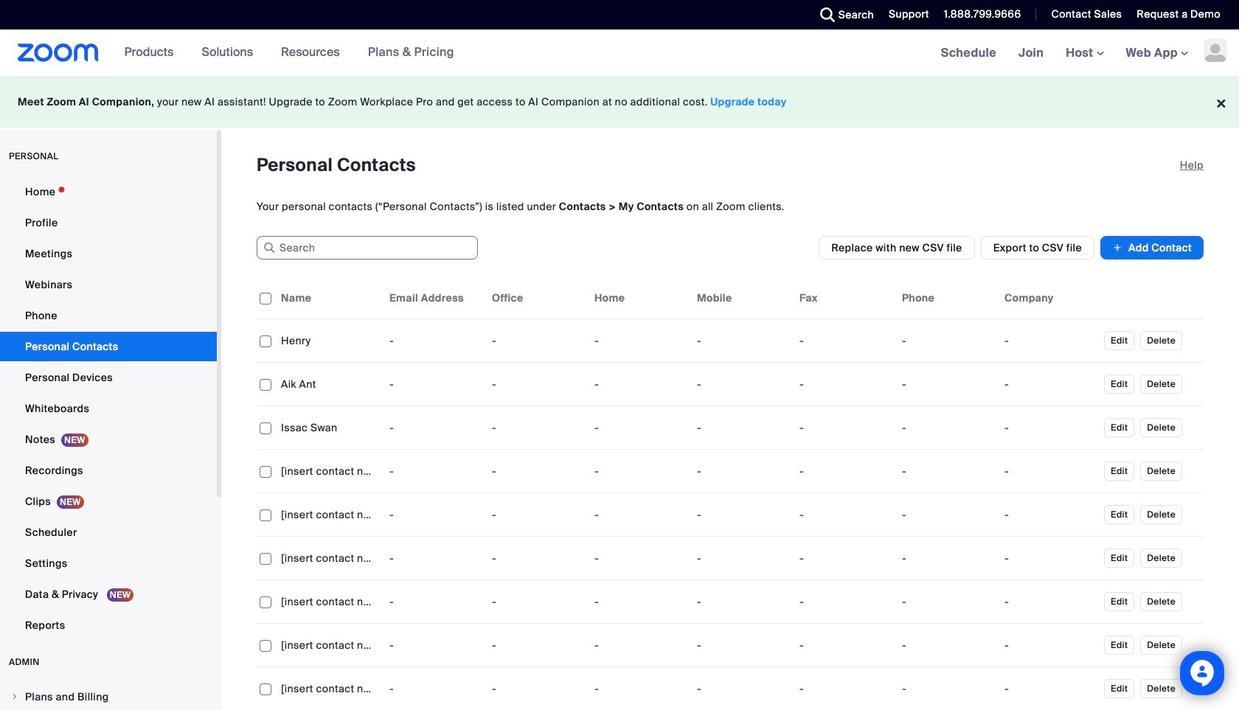 Task type: locate. For each thing, give the bounding box(es) containing it.
cell
[[896, 326, 999, 356], [999, 326, 1101, 356], [896, 370, 999, 399], [999, 370, 1101, 399], [896, 413, 999, 443], [999, 413, 1101, 443], [896, 457, 999, 486], [999, 457, 1101, 486], [896, 500, 999, 530], [999, 500, 1101, 530], [896, 544, 999, 573], [999, 544, 1101, 573], [896, 587, 999, 617], [999, 587, 1101, 617], [896, 631, 999, 660], [999, 631, 1101, 660], [896, 674, 999, 704], [999, 674, 1101, 704]]

footer
[[0, 77, 1239, 128]]

banner
[[0, 30, 1239, 77]]

meetings navigation
[[930, 30, 1239, 77]]

right image
[[10, 693, 19, 701]]

personal menu menu
[[0, 177, 217, 642]]

menu item
[[0, 683, 217, 710]]

add image
[[1112, 240, 1123, 255]]

application
[[257, 277, 1204, 710]]



Task type: describe. For each thing, give the bounding box(es) containing it.
product information navigation
[[99, 30, 465, 77]]

zoom logo image
[[18, 44, 99, 62]]

Search Contacts Input text field
[[257, 236, 478, 260]]

profile picture image
[[1204, 38, 1227, 62]]



